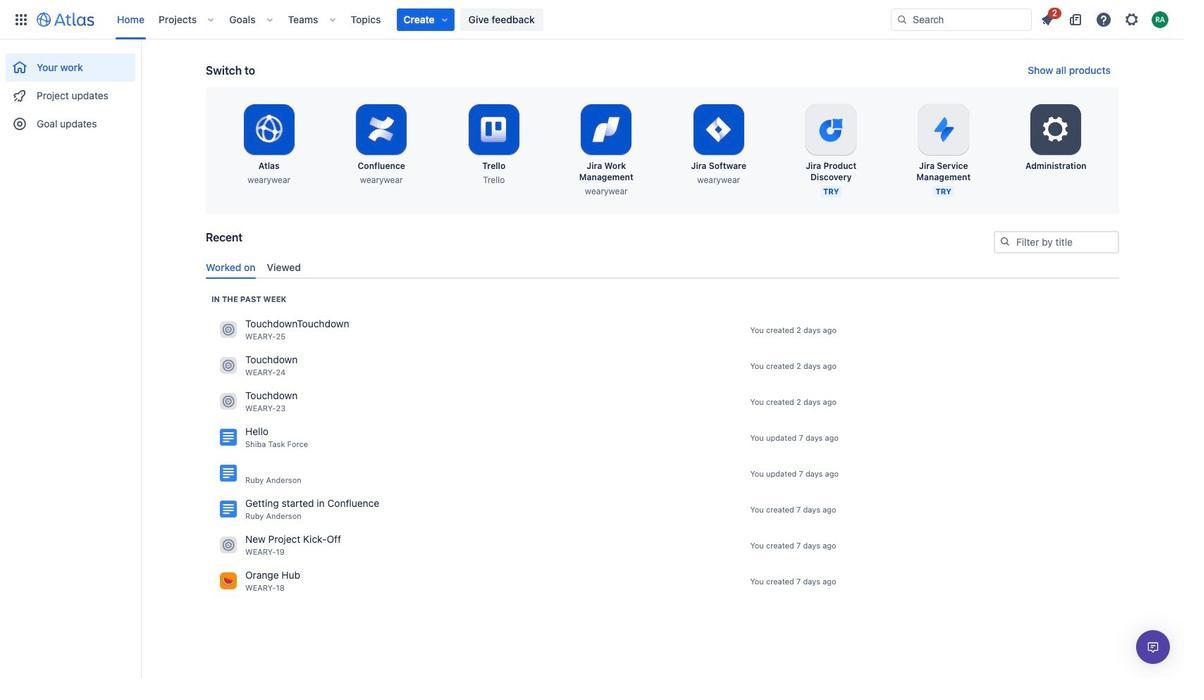 Task type: vqa. For each thing, say whether or not it's contained in the screenshot.
'Arrow Up' Image
no



Task type: locate. For each thing, give the bounding box(es) containing it.
group
[[6, 39, 135, 142]]

notifications image
[[1039, 11, 1056, 28]]

heading
[[211, 294, 286, 305]]

townsquare image
[[220, 358, 237, 374]]

banner
[[0, 0, 1184, 39]]

1 vertical spatial confluence image
[[220, 465, 237, 482]]

townsquare image
[[220, 322, 237, 339], [220, 394, 237, 410], [220, 537, 237, 554], [220, 573, 237, 590]]

tab list
[[200, 256, 1125, 279]]

account image
[[1152, 11, 1169, 28]]

1 townsquare image from the top
[[220, 322, 237, 339]]

2 townsquare image from the top
[[220, 394, 237, 410]]

None search field
[[891, 8, 1032, 31]]

Search field
[[891, 8, 1032, 31]]

4 townsquare image from the top
[[220, 573, 237, 590]]

3 townsquare image from the top
[[220, 537, 237, 554]]

0 vertical spatial confluence image
[[220, 429, 237, 446]]

confluence image
[[220, 501, 237, 518]]

search image
[[999, 236, 1011, 247]]

settings image
[[1123, 11, 1140, 28]]

open intercom messenger image
[[1145, 639, 1162, 656]]

confluence image
[[220, 429, 237, 446], [220, 465, 237, 482]]



Task type: describe. For each thing, give the bounding box(es) containing it.
search image
[[897, 14, 908, 25]]

2 confluence image from the top
[[220, 465, 237, 482]]

Filter by title field
[[995, 233, 1118, 252]]

help image
[[1095, 11, 1112, 28]]

switch to... image
[[13, 11, 30, 28]]

settings image
[[1039, 113, 1073, 147]]

1 confluence image from the top
[[220, 429, 237, 446]]

top element
[[8, 0, 891, 39]]



